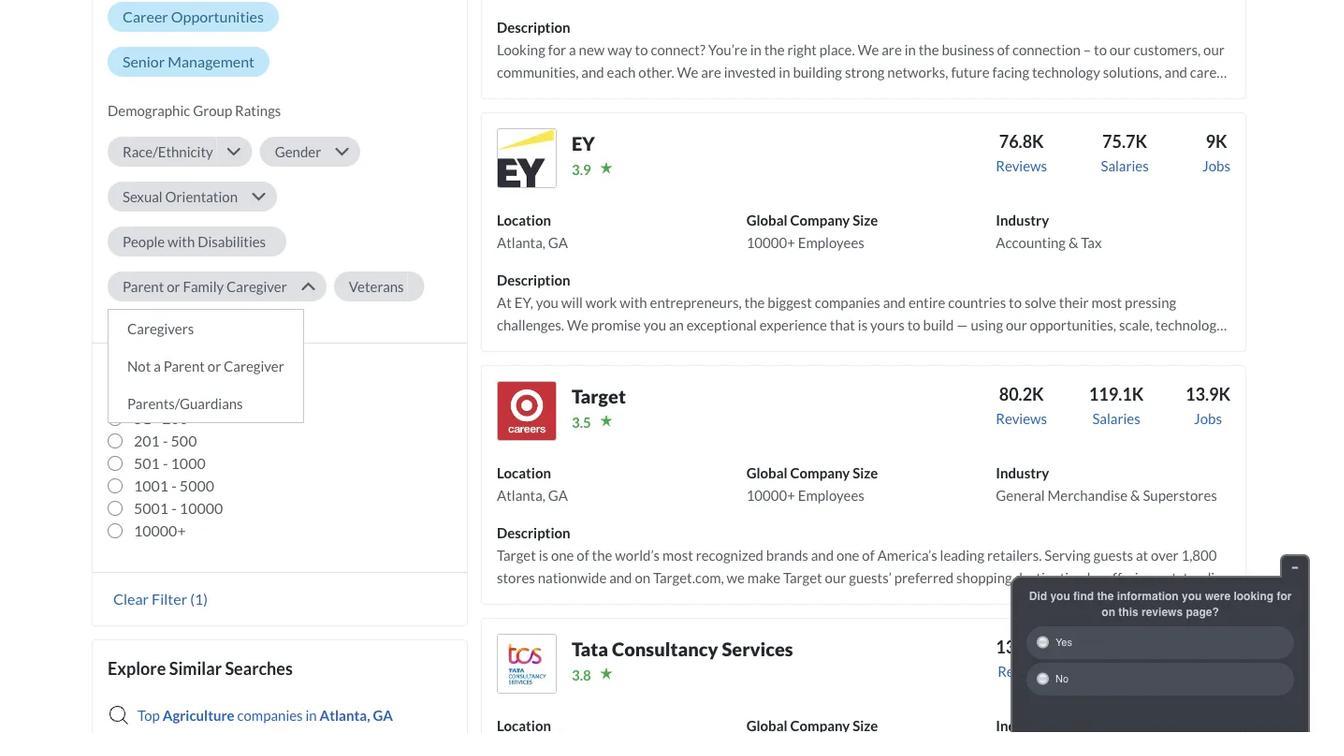 Task type: describe. For each thing, give the bounding box(es) containing it.
services
[[722, 638, 794, 660]]

with
[[168, 233, 195, 250]]

85.4k salaries
[[1100, 637, 1148, 680]]

76.8k
[[1000, 131, 1045, 152]]

1 vertical spatial caregiver
[[224, 358, 284, 374]]

tata consultancy services
[[572, 638, 794, 660]]

filter
[[152, 590, 187, 608]]

salaries for target
[[1093, 410, 1141, 427]]

looking
[[1234, 589, 1274, 603]]

jobs for tata consultancy services
[[1200, 663, 1228, 680]]

senior
[[123, 52, 165, 71]]

parent or family caregiver
[[123, 278, 287, 295]]

sexual orientation
[[123, 188, 238, 205]]

not a parent or caregiver
[[127, 358, 284, 374]]

similar
[[169, 658, 222, 679]]

2 vertical spatial ga
[[373, 707, 393, 724]]

superstores
[[1144, 487, 1218, 504]]

in
[[306, 707, 317, 724]]

people with disabilities
[[123, 233, 266, 250]]

- for 1
[[145, 387, 151, 405]]

0 vertical spatial or
[[167, 278, 180, 295]]

employees for target
[[798, 487, 865, 504]]

were
[[1206, 589, 1231, 603]]

career
[[123, 7, 168, 26]]

reviews for ey
[[997, 157, 1048, 174]]

demographic group ratings
[[108, 102, 281, 119]]

description for target
[[497, 524, 571, 541]]

industry general merchandise & superstores
[[997, 464, 1218, 504]]

- for 501
[[163, 454, 168, 472]]

accounting
[[997, 234, 1066, 251]]

on
[[1102, 605, 1116, 618]]

1.2k jobs
[[1196, 637, 1231, 680]]

company for target
[[791, 464, 850, 481]]

people
[[123, 233, 165, 250]]

location atlanta, ga for ey
[[497, 212, 568, 251]]

3.5
[[572, 414, 592, 431]]

parents/guardians
[[127, 395, 243, 412]]

industry accounting & tax
[[997, 212, 1102, 251]]

ga for ey
[[549, 234, 568, 251]]

tata consultancy services image
[[497, 634, 557, 694]]

ey image
[[497, 128, 557, 188]]

2 vertical spatial atlanta,
[[320, 707, 370, 724]]

reviews for tata consultancy services
[[998, 663, 1049, 680]]

(1)
[[190, 590, 208, 608]]

clear filter (1) button
[[108, 589, 214, 609]]

management
[[168, 52, 255, 71]]

1 vertical spatial size
[[235, 361, 266, 382]]

reviews for target
[[997, 410, 1048, 427]]

50
[[154, 387, 171, 405]]

1.2k
[[1196, 637, 1231, 657]]

1001
[[134, 476, 169, 495]]

3.9
[[572, 161, 592, 178]]

not
[[127, 358, 151, 374]]

5000
[[180, 476, 214, 495]]

global company size 10000+ employees for target
[[747, 464, 879, 504]]

1001 - 5000
[[134, 476, 214, 495]]

group
[[193, 102, 232, 119]]

51
[[134, 409, 151, 427]]

9k jobs
[[1203, 131, 1231, 174]]

134.1k reviews
[[997, 637, 1051, 680]]

1 vertical spatial or
[[208, 358, 221, 374]]

disabilities
[[198, 233, 266, 250]]

- for 5001
[[172, 499, 177, 517]]

the
[[1098, 589, 1115, 603]]

sexual
[[123, 188, 163, 205]]

119.1k
[[1090, 384, 1144, 404]]

size for target
[[853, 464, 879, 481]]

companies
[[237, 707, 303, 724]]

gender
[[275, 143, 321, 160]]

searches
[[225, 658, 293, 679]]

0 vertical spatial parent
[[123, 278, 164, 295]]

clear
[[113, 590, 149, 608]]

- for 51
[[154, 409, 159, 427]]

explore similar searches
[[108, 658, 293, 679]]

2 vertical spatial 10000+
[[134, 521, 186, 540]]

10000+ for target
[[747, 487, 796, 504]]

consultancy
[[612, 638, 719, 660]]

did
[[1030, 589, 1048, 603]]

76.8k reviews
[[997, 131, 1048, 174]]

201
[[134, 432, 160, 450]]

general
[[997, 487, 1046, 504]]

global company size 10000+ employees for ey
[[747, 212, 879, 251]]

industry for target
[[997, 464, 1050, 481]]

ga for target
[[549, 487, 568, 504]]

yes
[[1056, 637, 1073, 648]]

employees for ey
[[798, 234, 865, 251]]

200
[[162, 409, 188, 427]]

information
[[1118, 589, 1179, 603]]

did you find the information you were looking for on this reviews page?
[[1030, 589, 1292, 618]]

tata
[[572, 638, 609, 660]]

0 vertical spatial caregiver
[[227, 278, 287, 295]]



Task type: locate. For each thing, give the bounding box(es) containing it.
you
[[1051, 589, 1071, 603], [1183, 589, 1203, 603]]

senior management
[[123, 52, 255, 71]]

1 description from the top
[[497, 19, 571, 35]]

clear filter (1)
[[113, 590, 208, 608]]

1 vertical spatial description
[[497, 271, 571, 288]]

caregiver down disabilities
[[227, 278, 287, 295]]

2 you from the left
[[1183, 589, 1203, 603]]

1 location from the top
[[497, 212, 551, 228]]

1 employees from the top
[[798, 234, 865, 251]]

location atlanta, ga
[[497, 212, 568, 251], [497, 464, 568, 504]]

2 global company size 10000+ employees from the top
[[747, 464, 879, 504]]

80.2k
[[1000, 384, 1045, 404]]

industry
[[997, 212, 1050, 228], [997, 464, 1050, 481]]

- right 51
[[154, 409, 159, 427]]

industry up general
[[997, 464, 1050, 481]]

jobs down "9k"
[[1203, 157, 1231, 174]]

employees
[[798, 234, 865, 251], [798, 487, 865, 504]]

industry inside "industry general merchandise & superstores"
[[997, 464, 1050, 481]]

1 vertical spatial ga
[[549, 487, 568, 504]]

veterans
[[349, 278, 404, 295]]

10000
[[180, 499, 223, 517]]

reviews inside '134.1k reviews'
[[998, 663, 1049, 680]]

reviews
[[997, 157, 1048, 174], [997, 410, 1048, 427], [998, 663, 1049, 680]]

location for target
[[497, 464, 551, 481]]

top
[[138, 707, 160, 724]]

2 description from the top
[[497, 271, 571, 288]]

for
[[1277, 589, 1292, 603]]

- for 1001
[[172, 476, 177, 495]]

1 vertical spatial jobs
[[1195, 410, 1223, 427]]

or
[[167, 278, 180, 295], [208, 358, 221, 374]]

& left superstores
[[1131, 487, 1141, 504]]

you right "did"
[[1051, 589, 1071, 603]]

- right 201
[[163, 432, 168, 450]]

- right 501
[[163, 454, 168, 472]]

0 vertical spatial &
[[1069, 234, 1079, 251]]

reviews down "80.2k"
[[997, 410, 1048, 427]]

no
[[1056, 673, 1069, 685]]

atlanta, down ey image
[[497, 234, 546, 251]]

0 vertical spatial company
[[791, 212, 850, 228]]

ga down target "image"
[[549, 487, 568, 504]]

global
[[747, 212, 788, 228], [108, 361, 157, 382], [747, 464, 788, 481]]

2 vertical spatial global
[[747, 464, 788, 481]]

0 horizontal spatial or
[[167, 278, 180, 295]]

10000+ for ey
[[747, 234, 796, 251]]

2 employees from the top
[[798, 487, 865, 504]]

this
[[1119, 605, 1139, 618]]

- right 1
[[145, 387, 151, 405]]

size
[[853, 212, 879, 228], [235, 361, 266, 382], [853, 464, 879, 481]]

description
[[497, 19, 571, 35], [497, 271, 571, 288], [497, 524, 571, 541]]

13.9k jobs
[[1186, 384, 1231, 427]]

0 vertical spatial location atlanta, ga
[[497, 212, 568, 251]]

1 horizontal spatial you
[[1183, 589, 1203, 603]]

salaries down "85.4k"
[[1100, 663, 1148, 680]]

location atlanta, ga down target "image"
[[497, 464, 568, 504]]

ga down ey image
[[549, 234, 568, 251]]

atlanta, down target "image"
[[497, 487, 546, 504]]

salaries for ey
[[1102, 157, 1150, 174]]

target image
[[497, 381, 557, 441]]

atlanta, for target
[[497, 487, 546, 504]]

1 vertical spatial company
[[160, 361, 232, 382]]

ga right 'in'
[[373, 707, 393, 724]]

75.7k salaries
[[1102, 131, 1150, 174]]

family
[[183, 278, 224, 295]]

atlanta, right 'in'
[[320, 707, 370, 724]]

page?
[[1187, 605, 1220, 618]]

1
[[134, 387, 143, 405]]

5001
[[134, 499, 169, 517]]

501
[[134, 454, 160, 472]]

& inside "industry general merchandise & superstores"
[[1131, 487, 1141, 504]]

salaries down 119.1k
[[1093, 410, 1141, 427]]

2 vertical spatial reviews
[[998, 663, 1049, 680]]

tax
[[1082, 234, 1102, 251]]

1 vertical spatial parent
[[164, 358, 205, 374]]

2 location atlanta, ga from the top
[[497, 464, 568, 504]]

global company size
[[108, 361, 266, 382]]

85.4k
[[1101, 637, 1146, 657]]

parent right 'a'
[[164, 358, 205, 374]]

global for target
[[747, 464, 788, 481]]

&
[[1069, 234, 1079, 251], [1131, 487, 1141, 504]]

top agriculture companies in atlanta, ga
[[138, 707, 393, 724]]

2 vertical spatial company
[[791, 464, 850, 481]]

ratings
[[235, 102, 281, 119]]

- down the 1001 - 5000
[[172, 499, 177, 517]]

jobs down 1.2k
[[1200, 663, 1228, 680]]

merchandise
[[1048, 487, 1128, 504]]

1 horizontal spatial &
[[1131, 487, 1141, 504]]

opportunities
[[171, 7, 264, 26]]

location down target "image"
[[497, 464, 551, 481]]

1 vertical spatial &
[[1131, 487, 1141, 504]]

0 vertical spatial ga
[[549, 234, 568, 251]]

1000
[[171, 454, 206, 472]]

0 vertical spatial size
[[853, 212, 879, 228]]

salaries inside 119.1k salaries
[[1093, 410, 1141, 427]]

1 vertical spatial global
[[108, 361, 157, 382]]

you up the page?
[[1183, 589, 1203, 603]]

jobs down 13.9k
[[1195, 410, 1223, 427]]

a
[[154, 358, 161, 374]]

or up parents/guardians
[[208, 358, 221, 374]]

1 - 50
[[134, 387, 171, 405]]

1 vertical spatial atlanta,
[[497, 487, 546, 504]]

2 location from the top
[[497, 464, 551, 481]]

caregiver
[[227, 278, 287, 295], [224, 358, 284, 374]]

location down ey image
[[497, 212, 551, 228]]

0 vertical spatial employees
[[798, 234, 865, 251]]

1 location atlanta, ga from the top
[[497, 212, 568, 251]]

industry up accounting
[[997, 212, 1050, 228]]

501 - 1000
[[134, 454, 206, 472]]

& left 'tax'
[[1069, 234, 1079, 251]]

company for ey
[[791, 212, 850, 228]]

parent
[[123, 278, 164, 295], [164, 358, 205, 374]]

0 vertical spatial global company size 10000+ employees
[[747, 212, 879, 251]]

atlanta, for ey
[[497, 234, 546, 251]]

- right 1001
[[172, 476, 177, 495]]

1 horizontal spatial or
[[208, 358, 221, 374]]

salaries
[[1102, 157, 1150, 174], [1093, 410, 1141, 427], [1100, 663, 1148, 680]]

1 vertical spatial employees
[[798, 487, 865, 504]]

target
[[572, 385, 626, 407]]

industry inside industry accounting & tax
[[997, 212, 1050, 228]]

location
[[497, 212, 551, 228], [497, 464, 551, 481]]

2 industry from the top
[[997, 464, 1050, 481]]

1 you from the left
[[1051, 589, 1071, 603]]

2 vertical spatial description
[[497, 524, 571, 541]]

race/ethnicity
[[123, 143, 213, 160]]

agriculture
[[163, 707, 235, 724]]

3 description from the top
[[497, 524, 571, 541]]

0 vertical spatial description
[[497, 19, 571, 35]]

salaries for tata consultancy services
[[1100, 663, 1148, 680]]

location for ey
[[497, 212, 551, 228]]

global for ey
[[747, 212, 788, 228]]

0 vertical spatial reviews
[[997, 157, 1048, 174]]

201 - 500
[[134, 432, 197, 450]]

jobs for target
[[1195, 410, 1223, 427]]

location atlanta, ga down ey image
[[497, 212, 568, 251]]

13.9k
[[1186, 384, 1231, 404]]

51 - 200
[[134, 409, 188, 427]]

career opportunities button
[[108, 2, 279, 32]]

0 vertical spatial salaries
[[1102, 157, 1150, 174]]

0 vertical spatial atlanta,
[[497, 234, 546, 251]]

find
[[1074, 589, 1095, 603]]

explore
[[108, 658, 166, 679]]

3.8
[[572, 667, 592, 683]]

global company size 10000+ employees
[[747, 212, 879, 251], [747, 464, 879, 504]]

2 vertical spatial size
[[853, 464, 879, 481]]

1 vertical spatial location atlanta, ga
[[497, 464, 568, 504]]

2 vertical spatial salaries
[[1100, 663, 1148, 680]]

0 vertical spatial jobs
[[1203, 157, 1231, 174]]

500
[[171, 432, 197, 450]]

1 industry from the top
[[997, 212, 1050, 228]]

1 vertical spatial 10000+
[[747, 487, 796, 504]]

size for ey
[[853, 212, 879, 228]]

9k
[[1206, 131, 1228, 152]]

80.2k reviews
[[997, 384, 1048, 427]]

jobs inside 13.9k jobs
[[1195, 410, 1223, 427]]

0 vertical spatial global
[[747, 212, 788, 228]]

career opportunities
[[123, 7, 264, 26]]

5001 - 10000
[[134, 499, 223, 517]]

salaries down 75.7k
[[1102, 157, 1150, 174]]

0 horizontal spatial &
[[1069, 234, 1079, 251]]

jobs for ey
[[1203, 157, 1231, 174]]

reviews down 134.1k
[[998, 663, 1049, 680]]

orientation
[[165, 188, 238, 205]]

parent down people
[[123, 278, 164, 295]]

senior management button
[[108, 47, 270, 77]]

reviews down 76.8k
[[997, 157, 1048, 174]]

0 vertical spatial location
[[497, 212, 551, 228]]

industry for ey
[[997, 212, 1050, 228]]

0 vertical spatial industry
[[997, 212, 1050, 228]]

134.1k
[[997, 637, 1051, 657]]

0 vertical spatial 10000+
[[747, 234, 796, 251]]

119.1k salaries
[[1090, 384, 1144, 427]]

1 vertical spatial salaries
[[1093, 410, 1141, 427]]

& inside industry accounting & tax
[[1069, 234, 1079, 251]]

1 vertical spatial location
[[497, 464, 551, 481]]

-
[[145, 387, 151, 405], [154, 409, 159, 427], [163, 432, 168, 450], [163, 454, 168, 472], [172, 476, 177, 495], [172, 499, 177, 517]]

75.7k
[[1103, 131, 1148, 152]]

or left family
[[167, 278, 180, 295]]

reviews
[[1142, 605, 1184, 618]]

jobs inside 1.2k jobs
[[1200, 663, 1228, 680]]

description for ey
[[497, 271, 571, 288]]

caregiver up parents/guardians
[[224, 358, 284, 374]]

1 global company size 10000+ employees from the top
[[747, 212, 879, 251]]

location atlanta, ga for target
[[497, 464, 568, 504]]

jobs
[[1203, 157, 1231, 174], [1195, 410, 1223, 427], [1200, 663, 1228, 680]]

- for 201
[[163, 432, 168, 450]]

0 horizontal spatial you
[[1051, 589, 1071, 603]]

2 vertical spatial jobs
[[1200, 663, 1228, 680]]

1 vertical spatial industry
[[997, 464, 1050, 481]]

1 vertical spatial global company size 10000+ employees
[[747, 464, 879, 504]]

1 vertical spatial reviews
[[997, 410, 1048, 427]]



Task type: vqa. For each thing, say whether or not it's contained in the screenshot.
right Salary
no



